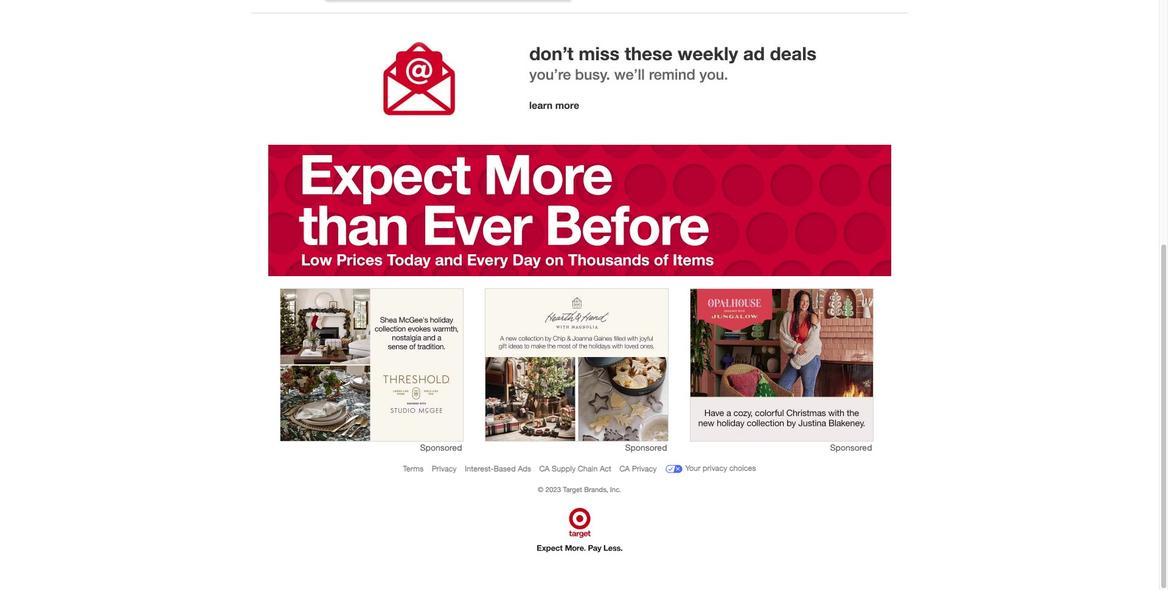 Task type: describe. For each thing, give the bounding box(es) containing it.
interest-based ads
[[465, 464, 531, 473]]

sponsored for third advertisement region from the left
[[830, 442, 872, 453]]

2 advertisement region from the left
[[485, 289, 668, 441]]

your privacy choices link
[[665, 460, 756, 479]]

ca for ca supply chain act
[[540, 464, 550, 473]]

©
[[538, 486, 544, 494]]

don't miss these weekly ad deals. you're busy. we'll remind you. sign up now. image
[[263, 13, 897, 145]]

ca privacy link
[[620, 464, 657, 473]]

brands,
[[584, 486, 608, 494]]

expect more than ever before. low prices today and every day on thousands of items. image
[[268, 145, 891, 276]]

your
[[686, 464, 701, 473]]

1 advertisement region from the left
[[280, 289, 463, 441]]

terms
[[403, 464, 424, 473]]

based
[[494, 464, 516, 473]]

your privacy choices
[[686, 464, 756, 473]]

ca supply chain act
[[540, 464, 612, 473]]

interest-
[[465, 464, 494, 473]]

© 2023 target brands, inc.
[[538, 486, 621, 494]]

view the weekly ad image
[[325, 0, 571, 1]]



Task type: locate. For each thing, give the bounding box(es) containing it.
ca privacy
[[620, 464, 657, 473]]

privacy left ccpa icon
[[632, 464, 657, 473]]

privacy
[[432, 464, 457, 473], [632, 464, 657, 473]]

act
[[600, 464, 612, 473]]

ca
[[540, 464, 550, 473], [620, 464, 630, 473]]

1 privacy from the left
[[432, 464, 457, 473]]

choices
[[730, 464, 756, 473]]

1 horizontal spatial advertisement region
[[485, 289, 668, 441]]

2023
[[546, 486, 561, 494]]

inc.
[[610, 486, 621, 494]]

ca right act
[[620, 464, 630, 473]]

sponsored
[[420, 442, 462, 453], [625, 442, 667, 453], [830, 442, 872, 453]]

supply
[[552, 464, 576, 473]]

2 horizontal spatial sponsored
[[830, 442, 872, 453]]

privacy right terms
[[432, 464, 457, 473]]

ca left supply
[[540, 464, 550, 473]]

ca supply chain act link
[[540, 464, 612, 473]]

1 horizontal spatial sponsored
[[625, 442, 667, 453]]

1 horizontal spatial privacy
[[632, 464, 657, 473]]

1 sponsored from the left
[[420, 442, 462, 453]]

2 ca from the left
[[620, 464, 630, 473]]

0 horizontal spatial privacy
[[432, 464, 457, 473]]

advertisement region
[[280, 289, 463, 441], [485, 289, 668, 441], [690, 289, 873, 441]]

terms link
[[403, 464, 424, 473]]

1 horizontal spatial ca
[[620, 464, 630, 473]]

1 ca from the left
[[540, 464, 550, 473]]

ccpa image
[[665, 460, 683, 479]]

chain
[[578, 464, 598, 473]]

ads
[[518, 464, 531, 473]]

sponsored for first advertisement region from left
[[420, 442, 462, 453]]

2 privacy from the left
[[632, 464, 657, 473]]

target
[[563, 486, 582, 494]]

privacy
[[703, 464, 728, 473]]

3 sponsored from the left
[[830, 442, 872, 453]]

0 horizontal spatial sponsored
[[420, 442, 462, 453]]

3 advertisement region from the left
[[690, 289, 873, 441]]

privacy link
[[432, 464, 457, 473]]

2 sponsored from the left
[[625, 442, 667, 453]]

sponsored for second advertisement region from the right
[[625, 442, 667, 453]]

2 horizontal spatial advertisement region
[[690, 289, 873, 441]]

0 horizontal spatial ca
[[540, 464, 550, 473]]

ca for ca privacy
[[620, 464, 630, 473]]

interest-based ads link
[[465, 464, 531, 473]]

0 horizontal spatial advertisement region
[[280, 289, 463, 441]]



Task type: vqa. For each thing, say whether or not it's contained in the screenshot.
third Advertisement region from right
yes



